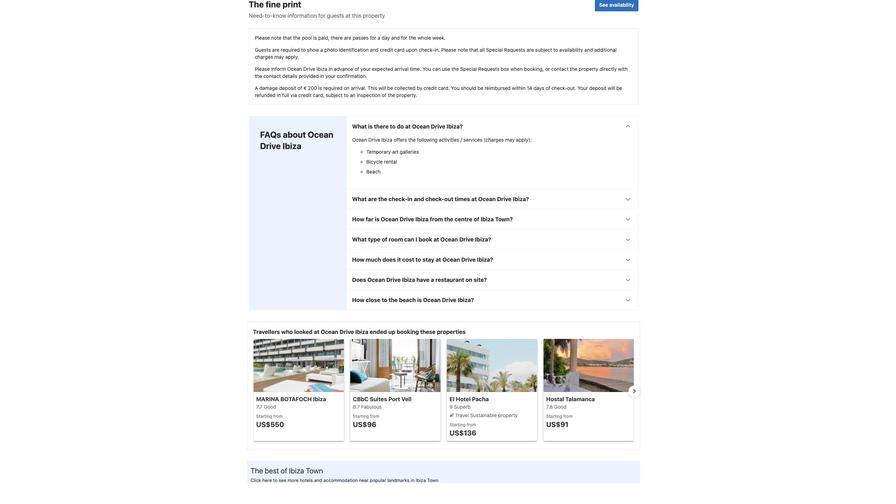 Task type: describe. For each thing, give the bounding box(es) containing it.
drive down does
[[386, 277, 401, 283]]

faqs about ocean drive ibiza
[[260, 130, 334, 151]]

landmarks
[[387, 477, 410, 483]]

ocean drive ibiza offers the following activities / services (charges may apply):
[[352, 137, 532, 143]]

this
[[368, 85, 377, 91]]

additional
[[594, 47, 617, 53]]

is inside dropdown button
[[375, 216, 380, 222]]

ibiza up 'what type of room can i book at ocean drive ibiza?'
[[416, 216, 429, 222]]

at left this
[[346, 12, 351, 19]]

what for what is there to do at ocean drive ibiza?
[[352, 123, 367, 130]]

at right looked
[[314, 329, 319, 335]]

please inside guests are required to show a photo identification and credit card upon check-in. please note that all special requests are subject to availability and additional charges may apply.
[[441, 47, 457, 53]]

el
[[450, 396, 455, 402]]

availability inside guests are required to show a photo identification and credit card upon check-in. please note that all special requests are subject to availability and additional charges may apply.
[[559, 47, 583, 53]]

ocean inside dropdown button
[[381, 216, 398, 222]]

best
[[265, 466, 279, 475]]

services
[[464, 137, 483, 143]]

the up a
[[255, 73, 262, 79]]

day
[[382, 35, 390, 41]]

9 superb
[[450, 404, 471, 410]]

days
[[534, 85, 544, 91]]

you inside please inform ocean drive ibiza in advance of your expected arrival time. you can use the special requests box when booking, or contact the property directly with the contact details provided in your confirmation.
[[423, 66, 431, 72]]

ibiza? up how much does it cost to stay at ocean drive ibiza? dropdown button
[[475, 236, 491, 243]]

need-
[[249, 12, 265, 19]]

travellers who looked at ocean drive ibiza ended up booking these properties
[[253, 329, 466, 335]]

€ 200
[[304, 85, 317, 91]]

book
[[419, 236, 432, 243]]

guests
[[327, 12, 344, 19]]

property inside please inform ocean drive ibiza in advance of your expected arrival time. you can use the special requests box when booking, or contact the property directly with the contact details provided in your confirmation.
[[579, 66, 598, 72]]

ibiza up temporary art galleries
[[382, 137, 392, 143]]

from for us$91
[[564, 414, 573, 419]]

1 be from the left
[[387, 85, 393, 91]]

are inside dropdown button
[[368, 196, 377, 202]]

please for passes
[[255, 35, 270, 41]]

ibiza? down 'site?' on the bottom right of page
[[458, 297, 474, 303]]

subject inside a damage deposit of € 200 is required on arrival. this will be collected by credit card. you should be reimbursed within 14 days of check-out. your deposit will be refunded in full via credit card, subject to an inspection of the property.
[[326, 92, 343, 98]]

ocean up how far is ocean drive ibiza from the centre of ibiza town? dropdown button on the top
[[478, 196, 496, 202]]

requests inside please inform ocean drive ibiza in advance of your expected arrival time. you can use the special requests box when booking, or contact the property directly with the contact details provided in your confirmation.
[[478, 66, 500, 72]]

arrival.
[[351, 85, 366, 91]]

an
[[350, 92, 356, 98]]

1 vertical spatial town
[[427, 477, 439, 483]]

with
[[618, 66, 628, 72]]

please inform ocean drive ibiza in advance of your expected arrival time. you can use the special requests box when booking, or contact the property directly with the contact details provided in your confirmation.
[[255, 66, 628, 79]]

the inside a damage deposit of € 200 is required on arrival. this will be collected by credit card. you should be reimbursed within 14 days of check-out. your deposit will be refunded in full via credit card, subject to an inspection of the property.
[[388, 92, 395, 98]]

vell
[[402, 396, 412, 402]]

card,
[[313, 92, 325, 98]]

1 horizontal spatial for
[[370, 35, 376, 41]]

marina botafoch ibiza 7.7 good
[[256, 396, 326, 410]]

are up booking,
[[527, 47, 534, 53]]

and left additional
[[585, 47, 593, 53]]

arrival
[[395, 66, 409, 72]]

guests
[[255, 47, 271, 53]]

refunded
[[255, 92, 276, 98]]

confirmation.
[[337, 73, 367, 79]]

near
[[359, 477, 369, 483]]

hotel
[[456, 396, 471, 402]]

whole
[[418, 35, 431, 41]]

ocean down have
[[423, 297, 441, 303]]

ocean right looked
[[321, 329, 338, 335]]

charges
[[255, 54, 273, 60]]

show
[[307, 47, 319, 53]]

0 horizontal spatial that
[[283, 35, 292, 41]]

pool
[[302, 35, 312, 41]]

how for how much does it cost to stay at ocean drive ibiza?
[[352, 256, 365, 263]]

of left '€ 200'
[[298, 85, 302, 91]]

ended
[[370, 329, 387, 335]]

does
[[352, 277, 366, 283]]

starting for us$91
[[546, 414, 562, 419]]

of right days
[[546, 85, 550, 91]]

availability inside button
[[610, 2, 634, 8]]

how far is ocean drive ibiza from the centre of ibiza town? button
[[347, 209, 638, 229]]

1 horizontal spatial property
[[498, 412, 518, 418]]

the right use
[[452, 66, 459, 72]]

room
[[389, 236, 403, 243]]

expected
[[372, 66, 393, 72]]

2 deposit from the left
[[589, 85, 607, 91]]

el hotel pacha 9 superb
[[450, 396, 489, 410]]

in right provided
[[320, 73, 324, 79]]

the left beach
[[389, 297, 398, 303]]

you inside a damage deposit of € 200 is required on arrival. this will be collected by credit card. you should be reimbursed within 14 days of check-out. your deposit will be refunded in full via credit card, subject to an inspection of the property.
[[451, 85, 460, 91]]

starting for us$96
[[353, 414, 369, 419]]

can inside please inform ocean drive ibiza in advance of your expected arrival time. you can use the special requests box when booking, or contact the property directly with the contact details provided in your confirmation.
[[433, 66, 441, 72]]

passes
[[353, 35, 369, 41]]

travellers
[[253, 329, 280, 335]]

subject inside guests are required to show a photo identification and credit card upon check-in. please note that all special requests are subject to availability and additional charges may apply.
[[535, 47, 552, 53]]

ocean inside faqs about ocean drive ibiza
[[308, 130, 334, 140]]

how for how close to the beach is ocean drive ibiza?
[[352, 297, 365, 303]]

travel
[[455, 412, 469, 418]]

photo
[[324, 47, 338, 53]]

town?
[[495, 216, 513, 222]]

how far is ocean drive ibiza from the centre of ibiza town?
[[352, 216, 513, 222]]

drive down restaurant
[[442, 297, 457, 303]]

apply.
[[285, 54, 299, 60]]

here
[[262, 477, 272, 483]]

in inside 'the best of ibiza town click here to see more hotels and accommodation near popular landmarks in ibiza town'
[[411, 477, 415, 483]]

a for drive
[[431, 277, 434, 283]]

ibiza inside dropdown button
[[402, 277, 415, 283]]

full
[[282, 92, 289, 98]]

drive up town?
[[497, 196, 512, 202]]

much
[[366, 256, 381, 263]]

note inside guests are required to show a photo identification and credit card upon check-in. please note that all special requests are subject to availability and additional charges may apply.
[[458, 47, 468, 53]]

galleries
[[400, 149, 419, 155]]

the right offers
[[408, 137, 416, 143]]

7.8 good
[[546, 404, 567, 410]]

drive up the temporary
[[368, 137, 380, 143]]

ibiza inside faqs about ocean drive ibiza
[[283, 141, 301, 151]]

what is there to do at ocean drive ibiza?
[[352, 123, 463, 130]]

that inside guests are required to show a photo identification and credit card upon check-in. please note that all special requests are subject to availability and additional charges may apply.
[[469, 47, 478, 53]]

0 horizontal spatial town
[[306, 466, 323, 475]]

drive up ocean drive ibiza offers the following activities / services (charges may apply):
[[431, 123, 445, 130]]

within
[[512, 85, 526, 91]]

identification
[[339, 47, 369, 53]]

about
[[283, 130, 306, 140]]

card
[[394, 47, 405, 53]]

ocean up following
[[412, 123, 430, 130]]

port
[[389, 396, 400, 402]]

drive up 'site?' on the bottom right of page
[[461, 256, 476, 263]]

ibiza? up activities
[[447, 123, 463, 130]]

botafoch
[[281, 396, 312, 402]]

times
[[455, 196, 470, 202]]

from for us$136
[[467, 422, 476, 428]]

the down beach
[[378, 196, 387, 202]]

beach
[[399, 297, 416, 303]]

i
[[416, 236, 417, 243]]

site?
[[474, 277, 487, 283]]

special inside guests are required to show a photo identification and credit card upon check-in. please note that all special requests are subject to availability and additional charges may apply.
[[486, 47, 503, 53]]

this
[[352, 12, 361, 19]]

drive inside please inform ocean drive ibiza in advance of your expected arrival time. you can use the special requests box when booking, or contact the property directly with the contact details provided in your confirmation.
[[303, 66, 315, 72]]

sustainable
[[470, 412, 497, 418]]

restaurant
[[436, 277, 464, 283]]

and inside dropdown button
[[414, 196, 424, 202]]

ocean inside please inform ocean drive ibiza in advance of your expected arrival time. you can use the special requests box when booking, or contact the property directly with the contact details provided in your confirmation.
[[287, 66, 302, 72]]

region containing us$550
[[247, 339, 640, 444]]

a
[[255, 85, 258, 91]]

see
[[279, 477, 286, 483]]

is up the temporary
[[368, 123, 373, 130]]

14
[[527, 85, 532, 91]]

on for arrival.
[[344, 85, 350, 91]]

are right guests on the top of the page
[[272, 47, 279, 53]]

far
[[366, 216, 374, 222]]

faqs
[[260, 130, 281, 140]]

close
[[366, 297, 380, 303]]

to inside 'the best of ibiza town click here to see more hotels and accommodation near popular landmarks in ibiza town'
[[273, 477, 278, 483]]

out.
[[568, 85, 576, 91]]

pacha
[[472, 396, 489, 402]]

/
[[461, 137, 462, 143]]

how close to the beach is ocean drive ibiza? button
[[347, 290, 638, 310]]

drive left ended in the left bottom of the page
[[340, 329, 354, 335]]

paid,
[[318, 35, 330, 41]]

the best of ibiza town click here to see more hotels and accommodation near popular landmarks in ibiza town
[[251, 466, 439, 483]]

at inside what are the check-in and check-out times at ocean drive ibiza? dropdown button
[[472, 196, 477, 202]]

ocean right book
[[441, 236, 458, 243]]

guests are required to show a photo identification and credit card upon check-in. please note that all special requests are subject to availability and additional charges may apply.
[[255, 47, 617, 60]]

1 vertical spatial your
[[326, 73, 336, 79]]

0 vertical spatial there
[[331, 35, 343, 41]]

check- inside a damage deposit of € 200 is required on arrival. this will be collected by credit card. you should be reimbursed within 14 days of check-out. your deposit will be refunded in full via credit card, subject to an inspection of the property.
[[552, 85, 568, 91]]



Task type: locate. For each thing, give the bounding box(es) containing it.
at inside "what type of room can i book at ocean drive ibiza?" dropdown button
[[434, 236, 439, 243]]

1 vertical spatial property
[[579, 66, 598, 72]]

deposit
[[279, 85, 296, 91], [589, 85, 607, 91]]

1 horizontal spatial deposit
[[589, 85, 607, 91]]

directly
[[600, 66, 617, 72]]

at inside what is there to do at ocean drive ibiza? dropdown button
[[405, 123, 411, 130]]

2 how from the top
[[352, 256, 365, 263]]

1 horizontal spatial town
[[427, 477, 439, 483]]

of inside 'the best of ibiza town click here to see more hotels and accommodation near popular landmarks in ibiza town'
[[281, 466, 287, 475]]

from down what are the check-in and check-out times at ocean drive ibiza?
[[430, 216, 443, 222]]

1 horizontal spatial that
[[469, 47, 478, 53]]

0 vertical spatial note
[[271, 35, 282, 41]]

property.
[[397, 92, 417, 98]]

and inside 'the best of ibiza town click here to see more hotels and accommodation near popular landmarks in ibiza town'
[[314, 477, 322, 483]]

will
[[379, 85, 386, 91], [608, 85, 615, 91]]

required inside a damage deposit of € 200 is required on arrival. this will be collected by credit card. you should be reimbursed within 14 days of check-out. your deposit will be refunded in full via credit card, subject to an inspection of the property.
[[323, 85, 343, 91]]

special right all
[[486, 47, 503, 53]]

from inside starting from us$550
[[273, 414, 283, 419]]

0 vertical spatial a
[[378, 35, 380, 41]]

ibiza up 'more'
[[289, 466, 304, 475]]

will right this
[[379, 85, 386, 91]]

a inside dropdown button
[[431, 277, 434, 283]]

ocean
[[287, 66, 302, 72], [412, 123, 430, 130], [308, 130, 334, 140], [352, 137, 367, 143], [478, 196, 496, 202], [381, 216, 398, 222], [441, 236, 458, 243], [443, 256, 460, 263], [368, 277, 385, 283], [423, 297, 441, 303], [321, 329, 338, 335]]

in left full
[[277, 92, 281, 98]]

us$550
[[256, 420, 284, 429]]

1 vertical spatial credit
[[424, 85, 437, 91]]

following
[[417, 137, 438, 143]]

required up card, at top left
[[323, 85, 343, 91]]

1 will from the left
[[379, 85, 386, 91]]

0 horizontal spatial will
[[379, 85, 386, 91]]

us$96
[[353, 420, 376, 429]]

1 vertical spatial a
[[320, 47, 323, 53]]

1 vertical spatial what
[[352, 196, 367, 202]]

0 horizontal spatial you
[[423, 66, 431, 72]]

in
[[329, 66, 333, 72], [320, 73, 324, 79], [277, 92, 281, 98], [408, 196, 413, 202], [411, 477, 415, 483]]

does
[[383, 256, 396, 263]]

at right "times"
[[472, 196, 477, 202]]

is right beach
[[417, 297, 422, 303]]

the up out.
[[570, 66, 577, 72]]

1 vertical spatial contact
[[264, 73, 281, 79]]

your up confirmation. at the left
[[361, 66, 371, 72]]

please right in.
[[441, 47, 457, 53]]

or
[[545, 66, 550, 72]]

accordion control element
[[346, 116, 638, 310]]

that
[[283, 35, 292, 41], [469, 47, 478, 53]]

0 vertical spatial requests
[[504, 47, 525, 53]]

requests
[[504, 47, 525, 53], [478, 66, 500, 72]]

on left arrival.
[[344, 85, 350, 91]]

be down with
[[617, 85, 622, 91]]

2 horizontal spatial credit
[[424, 85, 437, 91]]

0 horizontal spatial property
[[363, 12, 385, 19]]

at
[[346, 12, 351, 19], [405, 123, 411, 130], [472, 196, 477, 202], [434, 236, 439, 243], [436, 256, 441, 263], [314, 329, 319, 335]]

see
[[599, 2, 608, 8]]

of up confirmation. at the left
[[355, 66, 359, 72]]

0 horizontal spatial special
[[460, 66, 477, 72]]

there inside what is there to do at ocean drive ibiza? dropdown button
[[374, 123, 389, 130]]

have
[[417, 277, 430, 283]]

in left advance
[[329, 66, 333, 72]]

1 vertical spatial please
[[441, 47, 457, 53]]

credit right by
[[424, 85, 437, 91]]

hostal talamanca 7.8 good
[[546, 396, 595, 410]]

1 vertical spatial subject
[[326, 92, 343, 98]]

does ocean drive ibiza have a restaurant on site? button
[[347, 270, 638, 290]]

the left whole
[[409, 35, 416, 41]]

starting from us$91
[[546, 414, 573, 429]]

that left all
[[469, 47, 478, 53]]

to inside a damage deposit of € 200 is required on arrival. this will be collected by credit card. you should be reimbursed within 14 days of check-out. your deposit will be refunded in full via credit card, subject to an inspection of the property.
[[344, 92, 349, 98]]

out
[[444, 196, 454, 202]]

ibiza inside please inform ocean drive ibiza in advance of your expected arrival time. you can use the special requests box when booking, or contact the property directly with the contact details provided in your confirmation.
[[317, 66, 327, 72]]

may left 'apply):' at the top right of page
[[505, 137, 515, 143]]

click
[[251, 477, 261, 483]]

1 vertical spatial may
[[505, 137, 515, 143]]

0 vertical spatial please
[[255, 35, 270, 41]]

1 horizontal spatial there
[[374, 123, 389, 130]]

in inside a damage deposit of € 200 is required on arrival. this will be collected by credit card. you should be reimbursed within 14 days of check-out. your deposit will be refunded in full via credit card, subject to an inspection of the property.
[[277, 92, 281, 98]]

property right sustainable
[[498, 412, 518, 418]]

collected
[[395, 85, 416, 91]]

reimbursed
[[485, 85, 511, 91]]

starting from us$550
[[256, 414, 284, 429]]

temporary art galleries
[[366, 149, 419, 155]]

requests up 'when'
[[504, 47, 525, 53]]

it
[[397, 256, 401, 263]]

2 horizontal spatial a
[[431, 277, 434, 283]]

damage
[[259, 85, 278, 91]]

ocean right does
[[368, 277, 385, 283]]

1 vertical spatial requests
[[478, 66, 500, 72]]

contact
[[551, 66, 569, 72], [264, 73, 281, 79]]

beach
[[366, 169, 381, 175]]

2 vertical spatial credit
[[298, 92, 312, 98]]

on inside a damage deposit of € 200 is required on arrival. this will be collected by credit card. you should be reimbursed within 14 days of check-out. your deposit will be refunded in full via credit card, subject to an inspection of the property.
[[344, 85, 350, 91]]

from down 8.7 fabulous
[[370, 414, 379, 419]]

0 vertical spatial contact
[[551, 66, 569, 72]]

provided
[[299, 73, 319, 79]]

the
[[251, 466, 263, 475]]

0 horizontal spatial contact
[[264, 73, 281, 79]]

0 vertical spatial availability
[[610, 2, 634, 8]]

talamanca
[[566, 396, 595, 402]]

ibiza right landmarks
[[416, 477, 426, 483]]

ocean up restaurant
[[443, 256, 460, 263]]

1 horizontal spatial credit
[[380, 47, 393, 53]]

how much does it cost to stay at ocean drive ibiza? button
[[347, 250, 638, 270]]

the down collected at the top of page
[[388, 92, 395, 98]]

2 horizontal spatial for
[[401, 35, 408, 41]]

0 vertical spatial subject
[[535, 47, 552, 53]]

contact right or
[[551, 66, 569, 72]]

on for site?
[[466, 277, 473, 283]]

for up card
[[401, 35, 408, 41]]

1 horizontal spatial requests
[[504, 47, 525, 53]]

1 horizontal spatial can
[[433, 66, 441, 72]]

2 will from the left
[[608, 85, 615, 91]]

starting for us$136
[[450, 422, 466, 428]]

availability left additional
[[559, 47, 583, 53]]

upon
[[406, 47, 418, 53]]

ocean up details
[[287, 66, 302, 72]]

on left 'site?' on the bottom right of page
[[466, 277, 473, 283]]

ibiza right botafoch
[[313, 396, 326, 402]]

is for € 200
[[318, 85, 322, 91]]

of right centre
[[474, 216, 479, 222]]

what
[[352, 123, 367, 130], [352, 196, 367, 202], [352, 236, 367, 243]]

0 horizontal spatial your
[[326, 73, 336, 79]]

2 what from the top
[[352, 196, 367, 202]]

starting inside starting from us$91
[[546, 414, 562, 419]]

of
[[355, 66, 359, 72], [298, 85, 302, 91], [546, 85, 550, 91], [382, 92, 387, 98], [474, 216, 479, 222], [382, 236, 387, 243], [281, 466, 287, 475]]

1 vertical spatial on
[[466, 277, 473, 283]]

at right do
[[405, 123, 411, 130]]

inspection
[[357, 92, 381, 98]]

0 vertical spatial town
[[306, 466, 323, 475]]

1 horizontal spatial subject
[[535, 47, 552, 53]]

required
[[281, 47, 300, 53], [323, 85, 343, 91]]

ibiza down about
[[283, 141, 301, 151]]

from inside starting from us$96
[[370, 414, 379, 419]]

0 vertical spatial on
[[344, 85, 350, 91]]

when
[[511, 66, 523, 72]]

2 vertical spatial how
[[352, 297, 365, 303]]

0 horizontal spatial may
[[275, 54, 284, 60]]

7.7 good
[[256, 404, 276, 410]]

drive up provided
[[303, 66, 315, 72]]

a for required
[[320, 47, 323, 53]]

starting inside starting from us$136
[[450, 422, 466, 428]]

1 what from the top
[[352, 123, 367, 130]]

1 horizontal spatial you
[[451, 85, 460, 91]]

3 be from the left
[[617, 85, 622, 91]]

is for pool
[[313, 35, 317, 41]]

ibiza left town?
[[481, 216, 494, 222]]

ocean up the temporary
[[352, 137, 367, 143]]

0 vertical spatial how
[[352, 216, 365, 222]]

of inside dropdown button
[[382, 236, 387, 243]]

your
[[361, 66, 371, 72], [326, 73, 336, 79]]

deposit up full
[[279, 85, 296, 91]]

will down "directly"
[[608, 85, 615, 91]]

0 horizontal spatial on
[[344, 85, 350, 91]]

in right landmarks
[[411, 477, 415, 483]]

1 horizontal spatial may
[[505, 137, 515, 143]]

special inside please inform ocean drive ibiza in advance of your expected arrival time. you can use the special requests box when booking, or contact the property directly with the contact details provided in your confirmation.
[[460, 66, 477, 72]]

please note that the pool is paid, there are passes for a day and for the whole week.
[[255, 35, 446, 41]]

from inside dropdown button
[[430, 216, 443, 222]]

how for how far is ocean drive ibiza from the centre of ibiza town?
[[352, 216, 365, 222]]

and right the day
[[391, 35, 400, 41]]

1 vertical spatial how
[[352, 256, 365, 263]]

property
[[363, 12, 385, 19], [579, 66, 598, 72], [498, 412, 518, 418]]

note left all
[[458, 47, 468, 53]]

please
[[255, 35, 270, 41], [441, 47, 457, 53], [255, 66, 270, 72]]

3 what from the top
[[352, 236, 367, 243]]

is up card, at top left
[[318, 85, 322, 91]]

2 vertical spatial property
[[498, 412, 518, 418]]

check- inside guests are required to show a photo identification and credit card upon check-in. please note that all special requests are subject to availability and additional charges may apply.
[[419, 47, 435, 53]]

1 vertical spatial there
[[374, 123, 389, 130]]

information
[[288, 12, 317, 19]]

ibiza? up how far is ocean drive ibiza from the centre of ibiza town? dropdown button on the top
[[513, 196, 529, 202]]

1 horizontal spatial a
[[378, 35, 380, 41]]

card.
[[438, 85, 450, 91]]

1 horizontal spatial on
[[466, 277, 473, 283]]

0 horizontal spatial note
[[271, 35, 282, 41]]

1 vertical spatial you
[[451, 85, 460, 91]]

the inside dropdown button
[[444, 216, 453, 222]]

you right time.
[[423, 66, 431, 72]]

ibiza left ended in the left bottom of the page
[[355, 329, 369, 335]]

2 vertical spatial what
[[352, 236, 367, 243]]

of right 'inspection'
[[382, 92, 387, 98]]

please for expected
[[255, 66, 270, 72]]

2 vertical spatial please
[[255, 66, 270, 72]]

0 vertical spatial required
[[281, 47, 300, 53]]

inform
[[271, 66, 286, 72]]

town up hotels at the bottom left of the page
[[306, 466, 323, 475]]

you
[[423, 66, 431, 72], [451, 85, 460, 91]]

may inside guests are required to show a photo identification and credit card upon check-in. please note that all special requests are subject to availability and additional charges may apply.
[[275, 54, 284, 60]]

advance
[[334, 66, 353, 72]]

town right landmarks
[[427, 477, 439, 483]]

from inside starting from us$91
[[564, 414, 573, 419]]

1 vertical spatial special
[[460, 66, 477, 72]]

a right have
[[431, 277, 434, 283]]

the left centre
[[444, 216, 453, 222]]

popular
[[370, 477, 386, 483]]

a
[[378, 35, 380, 41], [320, 47, 323, 53], [431, 277, 434, 283]]

1 vertical spatial availability
[[559, 47, 583, 53]]

required inside guests are required to show a photo identification and credit card upon check-in. please note that all special requests are subject to availability and additional charges may apply.
[[281, 47, 300, 53]]

of up see at the left bottom
[[281, 466, 287, 475]]

cost
[[402, 256, 414, 263]]

please down charges
[[255, 66, 270, 72]]

1 horizontal spatial required
[[323, 85, 343, 91]]

1 horizontal spatial contact
[[551, 66, 569, 72]]

the left pool on the top left of the page
[[293, 35, 301, 41]]

to-
[[265, 12, 273, 19]]

1 horizontal spatial availability
[[610, 2, 634, 8]]

ibiza up provided
[[317, 66, 327, 72]]

0 vertical spatial can
[[433, 66, 441, 72]]

0 horizontal spatial availability
[[559, 47, 583, 53]]

1 vertical spatial can
[[404, 236, 414, 243]]

starting inside starting from us$550
[[256, 414, 272, 419]]

at inside how much does it cost to stay at ocean drive ibiza? dropdown button
[[436, 256, 441, 263]]

0 vertical spatial may
[[275, 54, 284, 60]]

marina
[[256, 396, 279, 402]]

0 vertical spatial that
[[283, 35, 292, 41]]

(charges
[[484, 137, 504, 143]]

what up the temporary
[[352, 123, 367, 130]]

0 vertical spatial what
[[352, 123, 367, 130]]

availability right see on the right of the page
[[610, 2, 634, 8]]

2 be from the left
[[478, 85, 483, 91]]

1 horizontal spatial your
[[361, 66, 371, 72]]

there left do
[[374, 123, 389, 130]]

1 vertical spatial note
[[458, 47, 468, 53]]

drive down centre
[[459, 236, 474, 243]]

what up the "far"
[[352, 196, 367, 202]]

of inside dropdown button
[[474, 216, 479, 222]]

be
[[387, 85, 393, 91], [478, 85, 483, 91], [617, 85, 622, 91]]

from up us$550
[[273, 414, 283, 419]]

credit down '€ 200'
[[298, 92, 312, 98]]

and right identification
[[370, 47, 379, 53]]

are left passes
[[344, 35, 351, 41]]

of inside please inform ocean drive ibiza in advance of your expected arrival time. you can use the special requests box when booking, or contact the property directly with the contact details provided in your confirmation.
[[355, 66, 359, 72]]

do
[[397, 123, 404, 130]]

starting for us$550
[[256, 414, 272, 419]]

up
[[388, 329, 395, 335]]

hostal
[[546, 396, 564, 402]]

a right show at the left top of the page
[[320, 47, 323, 53]]

of right type
[[382, 236, 387, 243]]

drive inside dropdown button
[[400, 216, 414, 222]]

a inside guests are required to show a photo identification and credit card upon check-in. please note that all special requests are subject to availability and additional charges may apply.
[[320, 47, 323, 53]]

0 horizontal spatial deposit
[[279, 85, 296, 91]]

what is there to do at ocean drive ibiza? button
[[347, 116, 638, 136]]

and right hotels at the bottom left of the page
[[314, 477, 322, 483]]

region
[[247, 339, 640, 444]]

2 horizontal spatial be
[[617, 85, 622, 91]]

can inside dropdown button
[[404, 236, 414, 243]]

booking
[[397, 329, 419, 335]]

2 vertical spatial a
[[431, 277, 434, 283]]

in inside what are the check-in and check-out times at ocean drive ibiza? dropdown button
[[408, 196, 413, 202]]

starting down 7.7 good
[[256, 414, 272, 419]]

all
[[480, 47, 485, 53]]

on inside dropdown button
[[466, 277, 473, 283]]

starting inside starting from us$96
[[353, 414, 369, 419]]

required up apply.
[[281, 47, 300, 53]]

0 horizontal spatial credit
[[298, 92, 312, 98]]

0 horizontal spatial requests
[[478, 66, 500, 72]]

ibiza? up 'site?' on the bottom right of page
[[477, 256, 493, 263]]

0 vertical spatial credit
[[380, 47, 393, 53]]

are
[[344, 35, 351, 41], [272, 47, 279, 53], [527, 47, 534, 53], [368, 196, 377, 202]]

starting from us$136
[[450, 422, 476, 437]]

0 horizontal spatial be
[[387, 85, 393, 91]]

drive up room
[[400, 216, 414, 222]]

1 vertical spatial required
[[323, 85, 343, 91]]

please inside please inform ocean drive ibiza in advance of your expected arrival time. you can use the special requests box when booking, or contact the property directly with the contact details provided in your confirmation.
[[255, 66, 270, 72]]

note down know at the left top of the page
[[271, 35, 282, 41]]

to
[[301, 47, 306, 53], [554, 47, 558, 53], [344, 92, 349, 98], [390, 123, 396, 130], [416, 256, 421, 263], [382, 297, 387, 303], [273, 477, 278, 483]]

town
[[306, 466, 323, 475], [427, 477, 439, 483]]

1 horizontal spatial note
[[458, 47, 468, 53]]

how left the much
[[352, 256, 365, 263]]

from
[[430, 216, 443, 222], [273, 414, 283, 419], [370, 414, 379, 419], [564, 414, 573, 419], [467, 422, 476, 428]]

ibiza inside marina botafoch ibiza 7.7 good
[[313, 396, 326, 402]]

please up guests on the top of the page
[[255, 35, 270, 41]]

ibiza left have
[[402, 277, 415, 283]]

requests inside guests are required to show a photo identification and credit card upon check-in. please note that all special requests are subject to availability and additional charges may apply.
[[504, 47, 525, 53]]

0 horizontal spatial can
[[404, 236, 414, 243]]

ibiza
[[317, 66, 327, 72], [382, 137, 392, 143], [283, 141, 301, 151], [416, 216, 429, 222], [481, 216, 494, 222], [402, 277, 415, 283], [355, 329, 369, 335], [313, 396, 326, 402], [289, 466, 304, 475], [416, 477, 426, 483]]

are up the "far"
[[368, 196, 377, 202]]

how inside dropdown button
[[352, 216, 365, 222]]

see availability button
[[595, 0, 638, 11]]

how much does it cost to stay at ocean drive ibiza?
[[352, 256, 493, 263]]

there right paid, at the left of the page
[[331, 35, 343, 41]]

can left i
[[404, 236, 414, 243]]

subject up or
[[535, 47, 552, 53]]

0 horizontal spatial required
[[281, 47, 300, 53]]

use
[[442, 66, 450, 72]]

0 vertical spatial you
[[423, 66, 431, 72]]

your down advance
[[326, 73, 336, 79]]

1 horizontal spatial will
[[608, 85, 615, 91]]

0 horizontal spatial for
[[318, 12, 326, 19]]

3 how from the top
[[352, 297, 365, 303]]

1 deposit from the left
[[279, 85, 296, 91]]

1 vertical spatial that
[[469, 47, 478, 53]]

can left use
[[433, 66, 441, 72]]

2 horizontal spatial property
[[579, 66, 598, 72]]

0 vertical spatial property
[[363, 12, 385, 19]]

may inside accordion control element
[[505, 137, 515, 143]]

subject right card, at top left
[[326, 92, 343, 98]]

1 how from the top
[[352, 216, 365, 222]]

from inside starting from us$136
[[467, 422, 476, 428]]

credit inside guests are required to show a photo identification and credit card upon check-in. please note that all special requests are subject to availability and additional charges may apply.
[[380, 47, 393, 53]]

1 horizontal spatial be
[[478, 85, 483, 91]]

1 horizontal spatial special
[[486, 47, 503, 53]]

what are the check-in and check-out times at ocean drive ibiza?
[[352, 196, 529, 202]]

0 horizontal spatial a
[[320, 47, 323, 53]]

these
[[420, 329, 436, 335]]

see availability
[[599, 2, 634, 8]]

drive inside faqs about ocean drive ibiza
[[260, 141, 281, 151]]

what are the check-in and check-out times at ocean drive ibiza? button
[[347, 189, 638, 209]]

us$136
[[450, 429, 476, 437]]

is for beach
[[417, 297, 422, 303]]

0 horizontal spatial there
[[331, 35, 343, 41]]

ocean right about
[[308, 130, 334, 140]]

what for what are the check-in and check-out times at ocean drive ibiza?
[[352, 196, 367, 202]]

is right pool on the top left of the page
[[313, 35, 317, 41]]

0 horizontal spatial subject
[[326, 92, 343, 98]]

cbbc
[[353, 396, 369, 402]]

0 vertical spatial your
[[361, 66, 371, 72]]

from for us$96
[[370, 414, 379, 419]]

from for us$550
[[273, 414, 283, 419]]

may up inform
[[275, 54, 284, 60]]

0 vertical spatial special
[[486, 47, 503, 53]]

what for what type of room can i book at ocean drive ibiza?
[[352, 236, 367, 243]]

is inside a damage deposit of € 200 is required on arrival. this will be collected by credit card. you should be reimbursed within 14 days of check-out. your deposit will be refunded in full via credit card, subject to an inspection of the property.
[[318, 85, 322, 91]]



Task type: vqa. For each thing, say whether or not it's contained in the screenshot.
starting within the Starting from US$550
yes



